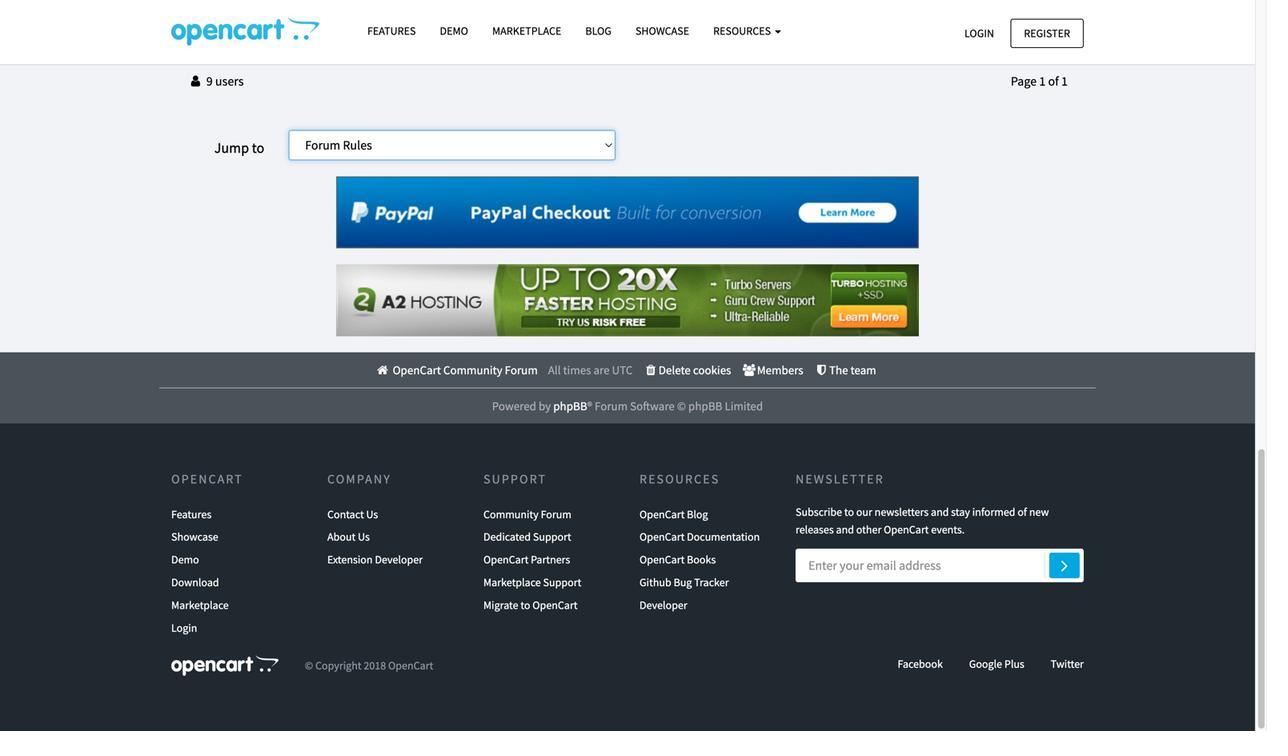 Task type: vqa. For each thing, say whether or not it's contained in the screenshot.
Download
yes



Task type: describe. For each thing, give the bounding box(es) containing it.
tracker
[[695, 576, 729, 590]]

© copyright 2018 opencart
[[305, 659, 433, 673]]

2 vertical spatial marketplace
[[171, 598, 229, 613]]

extension
[[328, 553, 373, 567]]

features link for showcase
[[171, 504, 212, 526]]

user image
[[187, 75, 204, 88]]

newsletters
[[875, 505, 929, 520]]

cookies
[[693, 363, 731, 378]]

users
[[215, 73, 244, 89]]

footer containing opencart community forum
[[0, 353, 1256, 424]]

us for contact us
[[366, 508, 378, 522]]

are
[[594, 363, 610, 378]]

about
[[328, 530, 356, 545]]

menu bar inside footer
[[167, 353, 1084, 388]]

developer link
[[640, 594, 688, 617]]

subscribe to our newsletters and stay informed of new releases and other opencart events.
[[796, 505, 1049, 537]]

extension developer
[[328, 553, 423, 567]]

showcase for leftmost showcase link
[[171, 530, 218, 545]]

2 1 from the left
[[1062, 73, 1068, 89]]

support for marketplace
[[543, 576, 582, 590]]

support for dedicated
[[533, 530, 572, 545]]

new
[[1030, 505, 1049, 520]]

group image
[[742, 364, 757, 376]]

opencart for opencart
[[171, 472, 243, 488]]

opencart for opencart documentation
[[640, 530, 685, 545]]

resources inside resources link
[[714, 24, 773, 38]]

1 vertical spatial ©
[[305, 659, 313, 673]]

opencart community forum link
[[375, 363, 538, 378]]

about us
[[328, 530, 370, 545]]

github bug tracker link
[[640, 572, 729, 594]]

contact
[[328, 508, 364, 522]]

extension developer link
[[328, 549, 423, 572]]

community forum link
[[484, 504, 572, 526]]

software
[[630, 399, 675, 414]]

github
[[640, 576, 672, 590]]

page 1 of 1
[[1011, 73, 1068, 89]]

Enter your email address text field
[[796, 549, 1084, 583]]

all times are utc
[[548, 363, 633, 378]]

contact us
[[328, 508, 378, 522]]

dedicated
[[484, 530, 531, 545]]

limited
[[725, 399, 763, 414]]

the team
[[830, 363, 877, 378]]

resources link
[[702, 17, 794, 45]]

releases
[[796, 523, 834, 537]]

opencart documentation link
[[640, 526, 760, 549]]

the
[[830, 363, 849, 378]]

marketplace inside 'link'
[[484, 576, 541, 590]]

our
[[857, 505, 873, 520]]

opencart image
[[171, 656, 279, 677]]

0 horizontal spatial login link
[[171, 617, 197, 640]]

a2 hosting image
[[336, 265, 919, 337]]

delete cookies
[[659, 363, 731, 378]]

marketplace support link
[[484, 572, 582, 594]]

opencart blog link
[[640, 504, 708, 526]]

google plus link
[[970, 658, 1025, 672]]

bug
[[674, 576, 692, 590]]

1 horizontal spatial login link
[[951, 19, 1008, 48]]

to for subscribe
[[845, 505, 854, 520]]

© inside footer
[[677, 399, 686, 414]]

opencart for opencart partners
[[484, 553, 529, 567]]

twitter link
[[1051, 658, 1084, 672]]

delete cookies link
[[643, 363, 731, 378]]

download link
[[171, 572, 219, 594]]

twitter
[[1051, 658, 1084, 672]]

opencart books
[[640, 553, 716, 567]]

contact us link
[[328, 504, 378, 526]]

demo for leftmost "demo" link
[[171, 553, 199, 567]]

documentation
[[687, 530, 760, 545]]

powered by phpbb ® forum software © phpbb limited
[[492, 399, 763, 414]]

home image
[[375, 364, 390, 376]]

newsletter
[[796, 472, 885, 488]]

marketplace support
[[484, 576, 582, 590]]

download
[[171, 576, 219, 590]]

of inside subscribe to our newsletters and stay informed of new releases and other opencart events.
[[1018, 505, 1027, 520]]

facebook
[[898, 658, 943, 672]]

opencart blog
[[640, 508, 708, 522]]

0 vertical spatial marketplace
[[492, 24, 562, 38]]

members
[[757, 363, 804, 378]]

0 horizontal spatial developer
[[375, 553, 423, 567]]

about us link
[[328, 526, 370, 549]]

company
[[328, 472, 391, 488]]

register
[[1024, 26, 1071, 40]]

to for migrate
[[521, 598, 530, 613]]

opencart documentation
[[640, 530, 760, 545]]



Task type: locate. For each thing, give the bounding box(es) containing it.
showcase right blog link
[[636, 24, 690, 38]]

2018
[[364, 659, 386, 673]]

subscribe
[[796, 505, 842, 520]]

®
[[587, 399, 593, 414]]

marketplace down download link
[[171, 598, 229, 613]]

0 vertical spatial login
[[965, 26, 995, 40]]

members link
[[742, 363, 804, 378]]

1 1 from the left
[[1040, 73, 1046, 89]]

0 vertical spatial to
[[252, 139, 264, 157]]

plus
[[1005, 658, 1025, 672]]

1 horizontal spatial forum
[[541, 508, 572, 522]]

login
[[965, 26, 995, 40], [171, 621, 197, 636]]

login link down download link
[[171, 617, 197, 640]]

github bug tracker
[[640, 576, 729, 590]]

©
[[677, 399, 686, 414], [305, 659, 313, 673]]

opencart for opencart blog
[[640, 508, 685, 522]]

1 horizontal spatial developer
[[640, 598, 688, 613]]

showcase link
[[624, 17, 702, 45], [171, 526, 218, 549]]

1 horizontal spatial ©
[[677, 399, 686, 414]]

1 horizontal spatial and
[[931, 505, 949, 520]]

1 horizontal spatial marketplace link
[[480, 17, 574, 45]]

migrate to opencart
[[484, 598, 578, 613]]

to inside migrate to opencart link
[[521, 598, 530, 613]]

1 vertical spatial login link
[[171, 617, 197, 640]]

to inside subscribe to our newsletters and stay informed of new releases and other opencart events.
[[845, 505, 854, 520]]

all
[[548, 363, 561, 378]]

0 horizontal spatial demo link
[[171, 549, 199, 572]]

forum right ®
[[595, 399, 628, 414]]

0 horizontal spatial marketplace link
[[171, 594, 229, 617]]

1 vertical spatial login
[[171, 621, 197, 636]]

forum inside menu bar
[[505, 363, 538, 378]]

0 horizontal spatial ©
[[305, 659, 313, 673]]

migrate to opencart link
[[484, 594, 578, 617]]

menu bar
[[167, 353, 1084, 388]]

copyright
[[316, 659, 362, 673]]

community up dedicated
[[484, 508, 539, 522]]

opencart partners
[[484, 553, 570, 567]]

features for showcase
[[171, 508, 212, 522]]

0 vertical spatial forum
[[505, 363, 538, 378]]

1 horizontal spatial demo
[[440, 24, 468, 38]]

opencart inside opencart blog link
[[640, 508, 685, 522]]

1 horizontal spatial showcase link
[[624, 17, 702, 45]]

1 horizontal spatial features
[[368, 24, 416, 38]]

1 vertical spatial features link
[[171, 504, 212, 526]]

login down download link
[[171, 621, 197, 636]]

0 horizontal spatial features
[[171, 508, 212, 522]]

0 vertical spatial resources
[[714, 24, 773, 38]]

features link for demo
[[356, 17, 428, 45]]

to
[[252, 139, 264, 157], [845, 505, 854, 520], [521, 598, 530, 613]]

partners
[[531, 553, 570, 567]]

features for demo
[[368, 24, 416, 38]]

0 horizontal spatial demo
[[171, 553, 199, 567]]

9 users
[[204, 73, 244, 89]]

utc
[[612, 363, 633, 378]]

2 vertical spatial forum
[[541, 508, 572, 522]]

us right contact
[[366, 508, 378, 522]]

support up the community forum
[[484, 472, 547, 488]]

1 horizontal spatial features link
[[356, 17, 428, 45]]

0 horizontal spatial of
[[1018, 505, 1027, 520]]

to right jump
[[252, 139, 264, 157]]

developer
[[375, 553, 423, 567], [640, 598, 688, 613]]

0 horizontal spatial showcase link
[[171, 526, 218, 549]]

forum up 'dedicated support'
[[541, 508, 572, 522]]

1 vertical spatial us
[[358, 530, 370, 545]]

opencart community forum
[[390, 363, 538, 378]]

0 vertical spatial support
[[484, 472, 547, 488]]

support inside dedicated support "link"
[[533, 530, 572, 545]]

1 horizontal spatial to
[[521, 598, 530, 613]]

0 vertical spatial login link
[[951, 19, 1008, 48]]

of
[[1049, 73, 1059, 89], [1018, 505, 1027, 520]]

1
[[1040, 73, 1046, 89], [1062, 73, 1068, 89]]

2 horizontal spatial forum
[[595, 399, 628, 414]]

1 vertical spatial of
[[1018, 505, 1027, 520]]

1 horizontal spatial blog
[[687, 508, 708, 522]]

jump
[[214, 139, 249, 157]]

1 vertical spatial to
[[845, 505, 854, 520]]

0 vertical spatial us
[[366, 508, 378, 522]]

demo
[[440, 24, 468, 38], [171, 553, 199, 567]]

shield image
[[814, 364, 830, 376]]

opencart inside subscribe to our newsletters and stay informed of new releases and other opencart events.
[[884, 523, 929, 537]]

login link left register link
[[951, 19, 1008, 48]]

0 vertical spatial community
[[444, 363, 503, 378]]

phpbb right by
[[553, 399, 587, 414]]

google plus
[[970, 658, 1025, 672]]

demo for the top "demo" link
[[440, 24, 468, 38]]

demo link
[[428, 17, 480, 45], [171, 549, 199, 572]]

developer right extension
[[375, 553, 423, 567]]

0 vertical spatial demo
[[440, 24, 468, 38]]

informed
[[973, 505, 1016, 520]]

to for jump
[[252, 139, 264, 157]]

0 vertical spatial blog
[[586, 24, 612, 38]]

1 vertical spatial marketplace
[[484, 576, 541, 590]]

1 horizontal spatial demo link
[[428, 17, 480, 45]]

0 vertical spatial of
[[1049, 73, 1059, 89]]

1 vertical spatial demo link
[[171, 549, 199, 572]]

migrate
[[484, 598, 519, 613]]

community
[[444, 363, 503, 378], [484, 508, 539, 522]]

0 horizontal spatial to
[[252, 139, 264, 157]]

1 vertical spatial community
[[484, 508, 539, 522]]

google
[[970, 658, 1003, 672]]

other
[[857, 523, 882, 537]]

0 vertical spatial and
[[931, 505, 949, 520]]

and left "other"
[[836, 523, 854, 537]]

marketplace up migrate
[[484, 576, 541, 590]]

us
[[366, 508, 378, 522], [358, 530, 370, 545]]

community up powered
[[444, 363, 503, 378]]

1 vertical spatial support
[[533, 530, 572, 545]]

dedicated support link
[[484, 526, 572, 549]]

1 vertical spatial and
[[836, 523, 854, 537]]

forum left 'all' at the left of the page
[[505, 363, 538, 378]]

0 vertical spatial marketplace link
[[480, 17, 574, 45]]

opencart for opencart community forum
[[393, 363, 441, 378]]

and
[[931, 505, 949, 520], [836, 523, 854, 537]]

opencart books link
[[640, 549, 716, 572]]

1 horizontal spatial login
[[965, 26, 995, 40]]

0 horizontal spatial 1
[[1040, 73, 1046, 89]]

register link
[[1011, 19, 1084, 48]]

1 vertical spatial blog
[[687, 508, 708, 522]]

login left register
[[965, 26, 995, 40]]

0 vertical spatial features link
[[356, 17, 428, 45]]

marketplace
[[492, 24, 562, 38], [484, 576, 541, 590], [171, 598, 229, 613]]

0 vertical spatial showcase link
[[624, 17, 702, 45]]

1 vertical spatial marketplace link
[[171, 594, 229, 617]]

team
[[851, 363, 877, 378]]

2 horizontal spatial to
[[845, 505, 854, 520]]

trash image
[[643, 364, 659, 376]]

forum
[[505, 363, 538, 378], [595, 399, 628, 414], [541, 508, 572, 522]]

opencart inside opencart partners 'link'
[[484, 553, 529, 567]]

blog link
[[574, 17, 624, 45]]

showcase
[[636, 24, 690, 38], [171, 530, 218, 545]]

of right page
[[1049, 73, 1059, 89]]

0 vertical spatial developer
[[375, 553, 423, 567]]

0 vertical spatial demo link
[[428, 17, 480, 45]]

us right about
[[358, 530, 370, 545]]

0 vertical spatial showcase
[[636, 24, 690, 38]]

opencart inside migrate to opencart link
[[533, 598, 578, 613]]

phpbb link
[[553, 399, 587, 414]]

1 vertical spatial showcase link
[[171, 526, 218, 549]]

© right software on the bottom of the page
[[677, 399, 686, 414]]

to down marketplace support 'link'
[[521, 598, 530, 613]]

by
[[539, 399, 551, 414]]

1 phpbb from the left
[[553, 399, 587, 414]]

9
[[206, 73, 213, 89]]

books
[[687, 553, 716, 567]]

paypal payment gateway image
[[336, 177, 919, 249]]

footer
[[0, 353, 1256, 424]]

features link
[[356, 17, 428, 45], [171, 504, 212, 526]]

us for about us
[[358, 530, 370, 545]]

blog
[[586, 24, 612, 38], [687, 508, 708, 522]]

0 horizontal spatial phpbb
[[553, 399, 587, 414]]

0 horizontal spatial forum
[[505, 363, 538, 378]]

menu bar containing opencart community forum
[[167, 353, 1084, 388]]

marketplace left blog link
[[492, 24, 562, 38]]

1 horizontal spatial 1
[[1062, 73, 1068, 89]]

login link
[[951, 19, 1008, 48], [171, 617, 197, 640]]

delete
[[659, 363, 691, 378]]

1 vertical spatial features
[[171, 508, 212, 522]]

events.
[[931, 523, 965, 537]]

2 vertical spatial to
[[521, 598, 530, 613]]

page
[[1011, 73, 1037, 89]]

powered
[[492, 399, 536, 414]]

community inside menu bar
[[444, 363, 503, 378]]

phpbb
[[553, 399, 587, 414], [689, 399, 723, 414]]

showcase up download
[[171, 530, 218, 545]]

1 vertical spatial showcase
[[171, 530, 218, 545]]

opencart partners link
[[484, 549, 570, 572]]

support inside marketplace support 'link'
[[543, 576, 582, 590]]

marketplace link
[[480, 17, 574, 45], [171, 594, 229, 617]]

phpbb down "cookies"
[[689, 399, 723, 414]]

developer down github
[[640, 598, 688, 613]]

© left copyright
[[305, 659, 313, 673]]

0 horizontal spatial features link
[[171, 504, 212, 526]]

opencart inside menu bar
[[393, 363, 441, 378]]

showcase for the right showcase link
[[636, 24, 690, 38]]

jump to
[[214, 139, 264, 157]]

opencart for opencart books
[[640, 553, 685, 567]]

to left our
[[845, 505, 854, 520]]

2 phpbb from the left
[[689, 399, 723, 414]]

support down partners
[[543, 576, 582, 590]]

0 horizontal spatial blog
[[586, 24, 612, 38]]

resources
[[714, 24, 773, 38], [640, 472, 720, 488]]

support
[[484, 472, 547, 488], [533, 530, 572, 545], [543, 576, 582, 590]]

1 vertical spatial resources
[[640, 472, 720, 488]]

of left new
[[1018, 505, 1027, 520]]

1 vertical spatial developer
[[640, 598, 688, 613]]

0 vertical spatial features
[[368, 24, 416, 38]]

2 vertical spatial support
[[543, 576, 582, 590]]

support up partners
[[533, 530, 572, 545]]

1 vertical spatial demo
[[171, 553, 199, 567]]

0 horizontal spatial showcase
[[171, 530, 218, 545]]

0 horizontal spatial and
[[836, 523, 854, 537]]

features
[[368, 24, 416, 38], [171, 508, 212, 522]]

times
[[563, 363, 591, 378]]

facebook link
[[898, 658, 943, 672]]

and up events.
[[931, 505, 949, 520]]

0 vertical spatial ©
[[677, 399, 686, 414]]

1 horizontal spatial showcase
[[636, 24, 690, 38]]

stay
[[952, 505, 970, 520]]

1 horizontal spatial of
[[1049, 73, 1059, 89]]

the team link
[[814, 363, 877, 378]]

dedicated support
[[484, 530, 572, 545]]

1 vertical spatial forum
[[595, 399, 628, 414]]

1 horizontal spatial phpbb
[[689, 399, 723, 414]]

opencart inside opencart books link
[[640, 553, 685, 567]]

community forum
[[484, 508, 572, 522]]

opencart inside the opencart documentation link
[[640, 530, 685, 545]]

0 horizontal spatial login
[[171, 621, 197, 636]]

angle right image
[[1062, 557, 1068, 576]]



